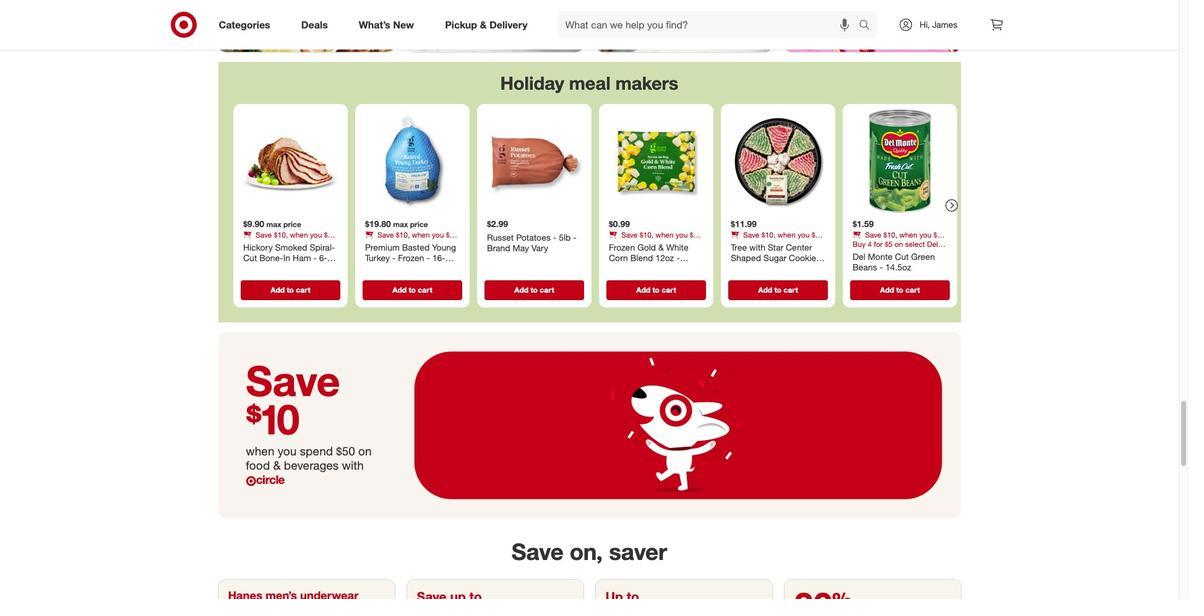 Task type: describe. For each thing, give the bounding box(es) containing it.
6-
[[319, 253, 327, 263]]

makers
[[616, 72, 679, 94]]

hi, james
[[920, 19, 958, 30]]

categories link
[[208, 11, 286, 38]]

max for $19.80
[[393, 220, 408, 229]]

& up monte
[[881, 239, 885, 249]]

save $10, when you $50 on food & beverage for smoked
[[243, 230, 336, 249]]

sugar
[[764, 253, 787, 263]]

tray
[[754, 264, 769, 274]]

add for premium basted young turkey - frozen - 16- 20lbs - price per lb - good & gather™
[[392, 285, 406, 295]]

when for star
[[778, 230, 796, 239]]

search button
[[854, 11, 884, 41]]

good inside the frozen gold & white corn blend 12oz - good & gather™
[[609, 264, 631, 274]]

when up green
[[900, 230, 918, 239]]

beverage for blend
[[643, 239, 674, 249]]

$10, for smoked
[[274, 230, 288, 239]]

favorite
[[731, 274, 761, 285]]

gold
[[637, 242, 656, 252]]

add to cart for tree with star center shaped sugar cookie value tray - 22.5oz - favorite day™
[[758, 285, 798, 295]]

on for hickory smoked spiral- cut bone-in ham - 6-10 lbs - price per lb - market pantry™
[[243, 239, 251, 249]]

to for frozen gold & white corn blend 12oz - good & gather™
[[652, 285, 660, 295]]

gather™ inside the frozen gold & white corn blend 12oz - good & gather™
[[641, 264, 673, 274]]

$2.99 russet potatoes - 5lb - brand may vary
[[487, 219, 577, 253]]

& right 'pickup'
[[480, 18, 487, 31]]

cart for russet potatoes - 5lb - brand may vary
[[540, 285, 554, 295]]

meal
[[569, 72, 611, 94]]

5 $10, from the left
[[884, 230, 898, 239]]

brand
[[487, 243, 510, 253]]

smoked
[[275, 242, 307, 252]]

white
[[666, 242, 689, 252]]

you for spiral-
[[310, 230, 322, 239]]

you up green
[[920, 230, 932, 239]]

$10, for with
[[762, 230, 776, 239]]

holiday meal makers
[[501, 72, 679, 94]]

hickory smoked spiral- cut bone-in ham - 6-10 lbs - price per lb - market pantry™
[[243, 242, 337, 285]]

$1.59
[[853, 219, 874, 229]]

$11.99
[[731, 219, 757, 229]]

10
[[327, 253, 337, 263]]

market
[[243, 274, 270, 285]]

to for tree with star center shaped sugar cookie value tray - 22.5oz - favorite day™
[[774, 285, 782, 295]]

blend
[[630, 253, 653, 263]]

young
[[432, 242, 456, 252]]

cart for hickory smoked spiral- cut bone-in ham - 6-10 lbs - price per lb - market pantry™
[[296, 285, 310, 295]]

with inside the when you spend $50 on food & beverages with circle
[[342, 458, 364, 472]]

frozen gold & white corn blend 12oz - good & gather™ image
[[604, 109, 709, 214]]

per inside premium basted young turkey - frozen - 16- 20lbs - price per lb - good & gather™
[[416, 264, 429, 274]]

del
[[853, 251, 866, 262]]

$2.99
[[487, 219, 508, 229]]

may
[[513, 243, 529, 253]]

frozen gold & white corn blend 12oz - good & gather™
[[609, 242, 689, 274]]

add to cart for frozen gold & white corn blend 12oz - good & gather™
[[636, 285, 676, 295]]

& down $19.80 max price
[[393, 239, 397, 249]]

cookie
[[789, 253, 816, 263]]

frozen inside premium basted young turkey - frozen - 16- 20lbs - price per lb - good & gather™
[[398, 253, 424, 263]]

corn
[[609, 253, 628, 263]]

ham
[[293, 253, 311, 263]]

on for frozen gold & white corn blend 12oz - good & gather™
[[609, 239, 617, 249]]

hickory
[[243, 242, 273, 252]]

categories
[[219, 18, 270, 31]]

add to cart button for premium basted young turkey - frozen - 16- 20lbs - price per lb - good & gather™
[[362, 280, 462, 300]]

5lb
[[559, 232, 571, 243]]

& inside premium basted young turkey - frozen - 16- 20lbs - price per lb - good & gather™
[[389, 274, 395, 285]]

add to cart button for russet potatoes - 5lb - brand may vary
[[484, 280, 584, 300]]

vary
[[531, 243, 548, 253]]

russet potatoes - 5lb - brand may vary image
[[482, 109, 587, 214]]

add to cart for russet potatoes - 5lb - brand may vary
[[514, 285, 554, 295]]

cut inside hickory smoked spiral- cut bone-in ham - 6-10 lbs - price per lb - market pantry™
[[243, 253, 257, 263]]

to for del monte cut green beans - 14.5oz
[[896, 285, 904, 295]]

add for hickory smoked spiral- cut bone-in ham - 6-10 lbs - price per lb - market pantry™
[[270, 285, 285, 295]]

premium basted young turkey - frozen - 16- 20lbs - price per lb - good & gather™
[[365, 242, 456, 285]]

when inside the when you spend $50 on food & beverages with circle
[[246, 444, 275, 458]]

what's
[[359, 18, 391, 31]]

spiral-
[[310, 242, 335, 252]]

you for star
[[798, 230, 810, 239]]

gather™ inside premium basted young turkey - frozen - 16- 20lbs - price per lb - good & gather™
[[397, 274, 429, 285]]

save on, saver
[[512, 538, 668, 566]]

premium basted young turkey - frozen - 16-20lbs - price per lb - good & gather™ image
[[360, 109, 465, 214]]

carousel region
[[218, 62, 961, 332]]

22.5oz
[[778, 264, 804, 274]]

in
[[283, 253, 290, 263]]

- inside del monte cut green beans - 14.5oz
[[880, 262, 883, 273]]

price inside hickory smoked spiral- cut bone-in ham - 6-10 lbs - price per lb - market pantry™
[[263, 264, 282, 274]]

pickup & delivery link
[[435, 11, 543, 38]]

food for tree
[[741, 239, 757, 249]]

& up 12oz
[[658, 242, 664, 252]]

- left 16-
[[427, 253, 430, 263]]

monte
[[868, 251, 893, 262]]

$19.80 max price
[[365, 219, 428, 229]]

potatoes
[[516, 232, 551, 243]]

price inside premium basted young turkey - frozen - 16- 20lbs - price per lb - good & gather™
[[394, 264, 414, 274]]

shaped
[[731, 253, 761, 263]]

- left 5lb on the left top of page
[[553, 232, 556, 243]]

pickup
[[445, 18, 477, 31]]

lbs
[[243, 264, 254, 274]]

cart for tree with star center shaped sugar cookie value tray - 22.5oz - favorite day™
[[784, 285, 798, 295]]

you for &
[[676, 230, 688, 239]]

good inside premium basted young turkey - frozen - 16- 20lbs - price per lb - good & gather™
[[365, 274, 387, 285]]

star
[[768, 242, 784, 252]]

save $10, when you $50 on food & beverage for gold
[[609, 230, 702, 249]]

food up monte
[[863, 239, 878, 249]]

russet
[[487, 232, 514, 243]]

circle
[[256, 473, 285, 487]]

$50 inside the when you spend $50 on food & beverages with circle
[[336, 444, 355, 458]]

tree with star center shaped sugar cookie value tray - 22.5oz - favorite day™ image
[[726, 109, 831, 214]]

what's new link
[[348, 11, 430, 38]]

$19.80
[[365, 219, 391, 229]]

bone-
[[259, 253, 283, 263]]

tree
[[731, 242, 747, 252]]

14.5oz
[[885, 262, 911, 273]]

premium
[[365, 242, 400, 252]]

food for frozen
[[619, 239, 635, 249]]

$9.90 max price
[[243, 219, 301, 229]]

hickory smoked spiral-cut bone-in ham - 6-10 lbs - price per lb - market pantry™ image
[[238, 109, 343, 214]]

to for premium basted young turkey - frozen - 16- 20lbs - price per lb - good & gather™
[[409, 285, 416, 295]]

food for hickory
[[253, 239, 269, 249]]

to for hickory smoked spiral- cut bone-in ham - 6-10 lbs - price per lb - market pantry™
[[287, 285, 294, 295]]

add for frozen gold & white corn blend 12oz - good & gather™
[[636, 285, 650, 295]]

5 save $10, when you $50 on food & beverage from the left
[[853, 230, 946, 249]]

what's new
[[359, 18, 414, 31]]

add to cart button for frozen gold & white corn blend 12oz - good & gather™
[[606, 280, 706, 300]]



Task type: vqa. For each thing, say whether or not it's contained in the screenshot.
1
no



Task type: locate. For each thing, give the bounding box(es) containing it.
price inside $19.80 max price
[[410, 220, 428, 229]]

add down 14.5oz
[[880, 285, 894, 295]]

$50 for hickory smoked spiral- cut bone-in ham - 6-10 lbs - price per lb - market pantry™
[[324, 230, 336, 239]]

2 add from the left
[[392, 285, 406, 295]]

4 save $10, when you $50 on food & beverage from the left
[[731, 230, 824, 249]]

on
[[243, 239, 251, 249], [365, 239, 373, 249], [609, 239, 617, 249], [731, 239, 739, 249], [853, 239, 861, 249], [358, 444, 372, 458]]

del monte cut green beans - 14.5oz
[[853, 251, 935, 273]]

& down blend
[[633, 264, 639, 274]]

add to cart button down the frozen gold & white corn blend 12oz - good & gather™
[[606, 280, 706, 300]]

3 add to cart from the left
[[514, 285, 554, 295]]

1 max from the left
[[266, 220, 281, 229]]

4 beverage from the left
[[765, 239, 796, 249]]

3 save $10, when you $50 on food & beverage from the left
[[609, 230, 702, 249]]

save $10, when you $50 on food & beverage for with
[[731, 230, 824, 249]]

& left star
[[759, 239, 763, 249]]

& inside the when you spend $50 on food & beverages with circle
[[273, 458, 281, 472]]

food up corn at the top right of page
[[619, 239, 635, 249]]

2 to from the left
[[409, 285, 416, 295]]

food for premium
[[375, 239, 391, 249]]

price
[[283, 220, 301, 229], [410, 220, 428, 229], [263, 264, 282, 274], [394, 264, 414, 274]]

- left 6-
[[313, 253, 317, 263]]

2 cart from the left
[[418, 285, 432, 295]]

del monte cut green beans - 14.5oz image
[[848, 109, 952, 214]]

1 horizontal spatial cut
[[895, 251, 909, 262]]

6 add to cart from the left
[[880, 285, 920, 295]]

gather™
[[641, 264, 673, 274], [397, 274, 429, 285]]

add for tree with star center shaped sugar cookie value tray - 22.5oz - favorite day™
[[758, 285, 772, 295]]

when for young
[[412, 230, 430, 239]]

1 lb from the left
[[300, 264, 307, 274]]

$0.99
[[609, 219, 630, 229]]

0 horizontal spatial max
[[266, 220, 281, 229]]

beverage up 12oz
[[643, 239, 674, 249]]

cut up 14.5oz
[[895, 251, 909, 262]]

0 horizontal spatial gather™
[[397, 274, 429, 285]]

save $10, when you $50 on food & beverage
[[243, 230, 336, 249], [365, 230, 458, 249], [609, 230, 702, 249], [731, 230, 824, 249], [853, 230, 946, 249]]

0 horizontal spatial cut
[[243, 253, 257, 263]]

beverage
[[277, 239, 308, 249], [399, 239, 430, 249], [643, 239, 674, 249], [765, 239, 796, 249], [887, 239, 918, 249]]

day™
[[764, 274, 784, 285]]

& up bone-
[[271, 239, 275, 249]]

1 to from the left
[[287, 285, 294, 295]]

deals
[[301, 18, 328, 31]]

$10
[[246, 394, 300, 445]]

1 vertical spatial with
[[342, 458, 364, 472]]

good down corn at the top right of page
[[609, 264, 631, 274]]

- down monte
[[880, 262, 883, 273]]

frozen down basted
[[398, 253, 424, 263]]

- down cookie
[[806, 264, 809, 274]]

beans
[[853, 262, 877, 273]]

0 horizontal spatial lb
[[300, 264, 307, 274]]

beverage for in
[[277, 239, 308, 249]]

5 add to cart button from the left
[[728, 280, 828, 300]]

when you spend $50 on food & beverages with circle
[[246, 444, 372, 487]]

add to cart for del monte cut green beans - 14.5oz
[[880, 285, 920, 295]]

1 beverage from the left
[[277, 239, 308, 249]]

- down white
[[676, 253, 680, 263]]

1 horizontal spatial gather™
[[641, 264, 673, 274]]

4 to from the left
[[652, 285, 660, 295]]

lb
[[300, 264, 307, 274], [431, 264, 439, 274]]

0 vertical spatial frozen
[[609, 242, 635, 252]]

beverage up the sugar
[[765, 239, 796, 249]]

when up white
[[656, 230, 674, 239]]

lb inside hickory smoked spiral- cut bone-in ham - 6-10 lbs - price per lb - market pantry™
[[300, 264, 307, 274]]

on down $9.90 at the left of the page
[[243, 239, 251, 249]]

1 vertical spatial frozen
[[398, 253, 424, 263]]

tree with star center shaped sugar cookie value tray - 22.5oz - favorite day™
[[731, 242, 816, 285]]

& up blend
[[637, 239, 641, 249]]

when for &
[[656, 230, 674, 239]]

pickup & delivery
[[445, 18, 528, 31]]

1 horizontal spatial max
[[393, 220, 408, 229]]

4 add to cart button from the left
[[606, 280, 706, 300]]

cart down 14.5oz
[[906, 285, 920, 295]]

beverage up del monte cut green beans - 14.5oz
[[887, 239, 918, 249]]

food inside the when you spend $50 on food & beverages with circle
[[246, 458, 270, 472]]

1 add to cart button from the left
[[241, 280, 340, 300]]

cut inside del monte cut green beans - 14.5oz
[[895, 251, 909, 262]]

when up 'circle'
[[246, 444, 275, 458]]

add to cart down the frozen gold & white corn blend 12oz - good & gather™
[[636, 285, 676, 295]]

add to cart button for tree with star center shaped sugar cookie value tray - 22.5oz - favorite day™
[[728, 280, 828, 300]]

16-
[[432, 253, 445, 263]]

you for young
[[432, 230, 444, 239]]

you up the center at the right top of page
[[798, 230, 810, 239]]

per inside hickory smoked spiral- cut bone-in ham - 6-10 lbs - price per lb - market pantry™
[[284, 264, 297, 274]]

1 horizontal spatial per
[[416, 264, 429, 274]]

2 save $10, when you $50 on food & beverage from the left
[[365, 230, 458, 249]]

food up 'circle'
[[246, 458, 270, 472]]

new
[[393, 18, 414, 31]]

beverage down $19.80 max price
[[399, 239, 430, 249]]

- down 16-
[[441, 264, 444, 274]]

good down 20lbs at the left top of page
[[365, 274, 387, 285]]

hi,
[[920, 19, 930, 30]]

holiday
[[501, 72, 564, 94]]

3 $10, from the left
[[640, 230, 654, 239]]

cart for frozen gold & white corn blend 12oz - good & gather™
[[662, 285, 676, 295]]

4 add to cart from the left
[[636, 285, 676, 295]]

4 $10, from the left
[[762, 230, 776, 239]]

when for spiral-
[[290, 230, 308, 239]]

$10, down the $9.90 max price
[[274, 230, 288, 239]]

$10,
[[274, 230, 288, 239], [396, 230, 410, 239], [640, 230, 654, 239], [762, 230, 776, 239], [884, 230, 898, 239]]

cart down premium basted young turkey - frozen - 16- 20lbs - price per lb - good & gather™
[[418, 285, 432, 295]]

4 cart from the left
[[662, 285, 676, 295]]

1 horizontal spatial with
[[749, 242, 765, 252]]

max inside the $9.90 max price
[[266, 220, 281, 229]]

add
[[270, 285, 285, 295], [392, 285, 406, 295], [514, 285, 528, 295], [636, 285, 650, 295], [758, 285, 772, 295], [880, 285, 894, 295]]

spend
[[300, 444, 333, 458]]

add down day™
[[758, 285, 772, 295]]

to down vary
[[531, 285, 538, 295]]

1 per from the left
[[284, 264, 297, 274]]

add to cart button for hickory smoked spiral- cut bone-in ham - 6-10 lbs - price per lb - market pantry™
[[241, 280, 340, 300]]

when up star
[[778, 230, 796, 239]]

$10, up monte
[[884, 230, 898, 239]]

3 beverage from the left
[[643, 239, 674, 249]]

price down bone-
[[263, 264, 282, 274]]

price up basted
[[410, 220, 428, 229]]

search
[[854, 20, 884, 32]]

food
[[253, 239, 269, 249], [375, 239, 391, 249], [619, 239, 635, 249], [741, 239, 757, 249], [863, 239, 878, 249], [246, 458, 270, 472]]

0 vertical spatial with
[[749, 242, 765, 252]]

add down pantry™
[[270, 285, 285, 295]]

0 horizontal spatial good
[[365, 274, 387, 285]]

food up bone-
[[253, 239, 269, 249]]

add down may
[[514, 285, 528, 295]]

- right 5lb on the left top of page
[[573, 232, 577, 243]]

2 add to cart from the left
[[392, 285, 432, 295]]

3 cart from the left
[[540, 285, 554, 295]]

deals link
[[291, 11, 343, 38]]

save $10, when you $50 on food & beverage up 12oz
[[609, 230, 702, 249]]

on,
[[570, 538, 603, 566]]

delivery
[[490, 18, 528, 31]]

$50 for premium basted young turkey - frozen - 16- 20lbs - price per lb - good & gather™
[[446, 230, 458, 239]]

cart
[[296, 285, 310, 295], [418, 285, 432, 295], [540, 285, 554, 295], [662, 285, 676, 295], [784, 285, 798, 295], [906, 285, 920, 295]]

6 cart from the left
[[906, 285, 920, 295]]

1 horizontal spatial frozen
[[609, 242, 635, 252]]

1 add to cart from the left
[[270, 285, 310, 295]]

on up corn at the top right of page
[[609, 239, 617, 249]]

add to cart down pantry™
[[270, 285, 310, 295]]

save $10, when you $50 on food & beverage up del monte cut green beans - 14.5oz
[[853, 230, 946, 249]]

0 horizontal spatial frozen
[[398, 253, 424, 263]]

to for russet potatoes - 5lb - brand may vary
[[531, 285, 538, 295]]

2 add to cart button from the left
[[362, 280, 462, 300]]

1 add from the left
[[270, 285, 285, 295]]

- inside the frozen gold & white corn blend 12oz - good & gather™
[[676, 253, 680, 263]]

when
[[290, 230, 308, 239], [412, 230, 430, 239], [656, 230, 674, 239], [778, 230, 796, 239], [900, 230, 918, 239], [246, 444, 275, 458]]

price inside the $9.90 max price
[[283, 220, 301, 229]]

$10, for basted
[[396, 230, 410, 239]]

per
[[284, 264, 297, 274], [416, 264, 429, 274]]

you inside the when you spend $50 on food & beverages with circle
[[278, 444, 297, 458]]

with up the shaped
[[749, 242, 765, 252]]

-
[[553, 232, 556, 243], [573, 232, 577, 243], [313, 253, 317, 263], [392, 253, 396, 263], [427, 253, 430, 263], [676, 253, 680, 263], [880, 262, 883, 273], [257, 264, 260, 274], [309, 264, 313, 274], [388, 264, 392, 274], [441, 264, 444, 274], [772, 264, 775, 274], [806, 264, 809, 274]]

add to cart button down 22.5oz
[[728, 280, 828, 300]]

2 lb from the left
[[431, 264, 439, 274]]

on up the del
[[853, 239, 861, 249]]

cut
[[895, 251, 909, 262], [243, 253, 257, 263]]

add to cart button
[[241, 280, 340, 300], [362, 280, 462, 300], [484, 280, 584, 300], [606, 280, 706, 300], [728, 280, 828, 300], [850, 280, 950, 300]]

on inside the when you spend $50 on food & beverages with circle
[[358, 444, 372, 458]]

gather™ down 12oz
[[641, 264, 673, 274]]

0 vertical spatial gather™
[[641, 264, 673, 274]]

save $10, when you $50 on food & beverage up in
[[243, 230, 336, 249]]

on for tree with star center shaped sugar cookie value tray - 22.5oz - favorite day™
[[731, 239, 739, 249]]

20lbs
[[365, 264, 386, 274]]

0 horizontal spatial per
[[284, 264, 297, 274]]

with inside tree with star center shaped sugar cookie value tray - 22.5oz - favorite day™
[[749, 242, 765, 252]]

5 to from the left
[[774, 285, 782, 295]]

3 add from the left
[[514, 285, 528, 295]]

add down premium basted young turkey - frozen - 16- 20lbs - price per lb - good & gather™
[[392, 285, 406, 295]]

$50 for frozen gold & white corn blend 12oz - good & gather™
[[690, 230, 702, 239]]

to down the frozen gold & white corn blend 12oz - good & gather™
[[652, 285, 660, 295]]

- down the ham
[[309, 264, 313, 274]]

frozen up corn at the top right of page
[[609, 242, 635, 252]]

6 to from the left
[[896, 285, 904, 295]]

max right $19.80
[[393, 220, 408, 229]]

add to cart button down in
[[241, 280, 340, 300]]

on up turkey
[[365, 239, 373, 249]]

you up spiral-
[[310, 230, 322, 239]]

cart down pantry™
[[296, 285, 310, 295]]

max
[[266, 220, 281, 229], [393, 220, 408, 229]]

food up turkey
[[375, 239, 391, 249]]

to down 14.5oz
[[896, 285, 904, 295]]

$9.90
[[243, 219, 264, 229]]

lb inside premium basted young turkey - frozen - 16- 20lbs - price per lb - good & gather™
[[431, 264, 439, 274]]

1 cart from the left
[[296, 285, 310, 295]]

beverage for frozen
[[399, 239, 430, 249]]

- up day™
[[772, 264, 775, 274]]

& down turkey
[[389, 274, 395, 285]]

add to cart down 14.5oz
[[880, 285, 920, 295]]

2 beverage from the left
[[399, 239, 430, 249]]

max inside $19.80 max price
[[393, 220, 408, 229]]

price up the smoked
[[283, 220, 301, 229]]

on up the shaped
[[731, 239, 739, 249]]

add to cart button for del monte cut green beans - 14.5oz
[[850, 280, 950, 300]]

per down basted
[[416, 264, 429, 274]]

you up young
[[432, 230, 444, 239]]

5 add to cart from the left
[[758, 285, 798, 295]]

12oz
[[655, 253, 674, 263]]

- down the premium
[[392, 253, 396, 263]]

frozen
[[609, 242, 635, 252], [398, 253, 424, 263]]

you up white
[[676, 230, 688, 239]]

frozen inside the frozen gold & white corn blend 12oz - good & gather™
[[609, 242, 635, 252]]

cart down day™
[[784, 285, 798, 295]]

saver
[[609, 538, 668, 566]]

3 add to cart button from the left
[[484, 280, 584, 300]]

when up basted
[[412, 230, 430, 239]]

add to cart button down vary
[[484, 280, 584, 300]]

to down premium basted young turkey - frozen - 16- 20lbs - price per lb - good & gather™
[[409, 285, 416, 295]]

2 per from the left
[[416, 264, 429, 274]]

cart for del monte cut green beans - 14.5oz
[[906, 285, 920, 295]]

3 to from the left
[[531, 285, 538, 295]]

add for russet potatoes - 5lb - brand may vary
[[514, 285, 528, 295]]

green
[[911, 251, 935, 262]]

with right spend
[[342, 458, 364, 472]]

save
[[255, 230, 272, 239], [377, 230, 394, 239], [621, 230, 638, 239], [743, 230, 760, 239], [865, 230, 881, 239], [246, 356, 340, 406], [512, 538, 564, 566]]

$10, up star
[[762, 230, 776, 239]]

cart for premium basted young turkey - frozen - 16- 20lbs - price per lb - good & gather™
[[418, 285, 432, 295]]

price down basted
[[394, 264, 414, 274]]

add down blend
[[636, 285, 650, 295]]

$10, for gold
[[640, 230, 654, 239]]

$50
[[324, 230, 336, 239], [446, 230, 458, 239], [690, 230, 702, 239], [812, 230, 824, 239], [934, 230, 946, 239], [336, 444, 355, 458]]

- right lbs
[[257, 264, 260, 274]]

beverage for sugar
[[765, 239, 796, 249]]

1 save $10, when you $50 on food & beverage from the left
[[243, 230, 336, 249]]

pantry™
[[272, 274, 302, 285]]

add to cart for premium basted young turkey - frozen - 16- 20lbs - price per lb - good & gather™
[[392, 285, 432, 295]]

5 cart from the left
[[784, 285, 798, 295]]

add to cart button down 16-
[[362, 280, 462, 300]]

1 horizontal spatial good
[[609, 264, 631, 274]]

6 add to cart button from the left
[[850, 280, 950, 300]]

- right 20lbs at the left top of page
[[388, 264, 392, 274]]

to down pantry™
[[287, 285, 294, 295]]

save $10, when you $50 on food & beverage for basted
[[365, 230, 458, 249]]

0 horizontal spatial with
[[342, 458, 364, 472]]

cart down vary
[[540, 285, 554, 295]]

1 vertical spatial good
[[365, 274, 387, 285]]

good
[[609, 264, 631, 274], [365, 274, 387, 285]]

5 beverage from the left
[[887, 239, 918, 249]]

beverages
[[284, 458, 339, 472]]

1 $10, from the left
[[274, 230, 288, 239]]

food up the shaped
[[741, 239, 757, 249]]

center
[[786, 242, 812, 252]]

turkey
[[365, 253, 390, 263]]

$50 for tree with star center shaped sugar cookie value tray - 22.5oz - favorite day™
[[812, 230, 824, 239]]

on for premium basted young turkey - frozen - 16- 20lbs - price per lb - good & gather™
[[365, 239, 373, 249]]

per up pantry™
[[284, 264, 297, 274]]

on right spend
[[358, 444, 372, 458]]

to down day™
[[774, 285, 782, 295]]

1 vertical spatial gather™
[[397, 274, 429, 285]]

5 add from the left
[[758, 285, 772, 295]]

add to cart for hickory smoked spiral- cut bone-in ham - 6-10 lbs - price per lb - market pantry™
[[270, 285, 310, 295]]

you
[[310, 230, 322, 239], [432, 230, 444, 239], [676, 230, 688, 239], [798, 230, 810, 239], [920, 230, 932, 239], [278, 444, 297, 458]]

What can we help you find? suggestions appear below search field
[[558, 11, 863, 38]]

1 horizontal spatial lb
[[431, 264, 439, 274]]

you left spend
[[278, 444, 297, 458]]

add for del monte cut green beans - 14.5oz
[[880, 285, 894, 295]]

4 add from the left
[[636, 285, 650, 295]]

when up the smoked
[[290, 230, 308, 239]]

lb down the ham
[[300, 264, 307, 274]]

cut up lbs
[[243, 253, 257, 263]]

basted
[[402, 242, 430, 252]]

james
[[933, 19, 958, 30]]

gather™ down basted
[[397, 274, 429, 285]]

0 vertical spatial good
[[609, 264, 631, 274]]

2 $10, from the left
[[396, 230, 410, 239]]

max for $9.90
[[266, 220, 281, 229]]

add to cart down vary
[[514, 285, 554, 295]]

6 add from the left
[[880, 285, 894, 295]]

2 max from the left
[[393, 220, 408, 229]]

$10, down $19.80 max price
[[396, 230, 410, 239]]

value
[[731, 264, 752, 274]]

beverage up in
[[277, 239, 308, 249]]



